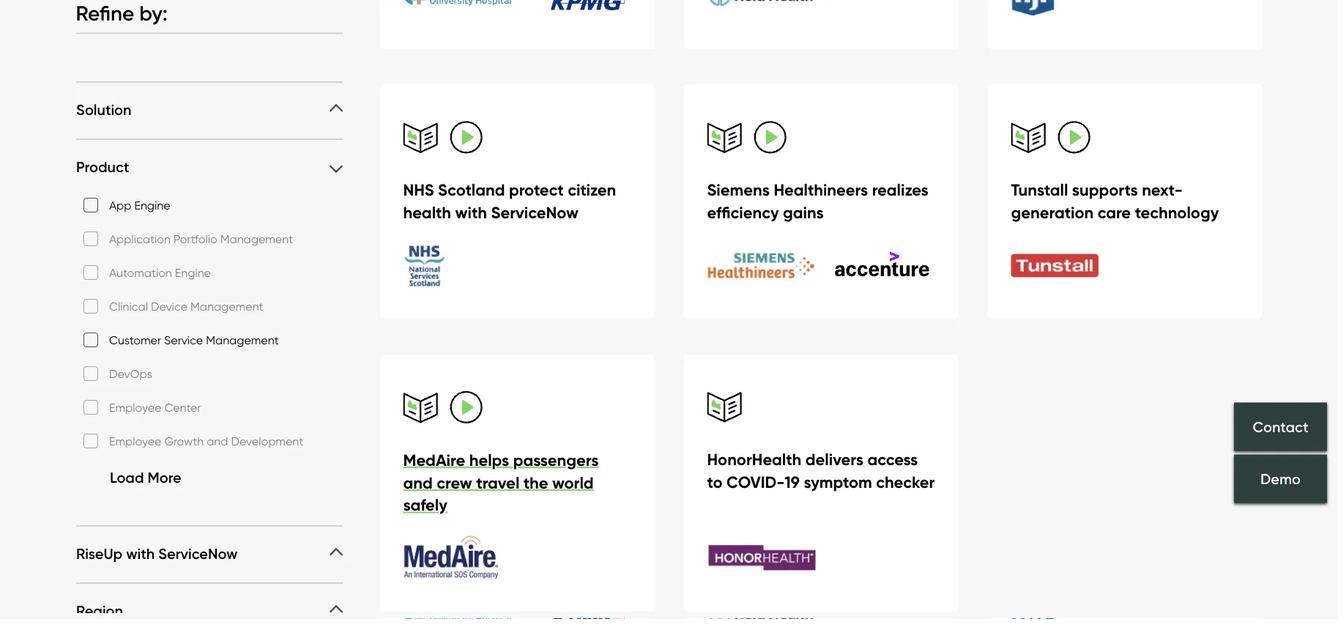 Task type: vqa. For each thing, say whether or not it's contained in the screenshot.
LOAD MORE Button
yes



Task type: locate. For each thing, give the bounding box(es) containing it.
more
[[147, 469, 181, 487]]

application
[[109, 232, 170, 246]]

1 horizontal spatial siemens healthineers image
[[821, 243, 929, 288]]

with right riseup
[[126, 545, 154, 563]]

1 oslo university hospital image from the left
[[403, 0, 511, 18]]

hjf – servicenow – customer story image
[[1011, 0, 1121, 19]]

app
[[109, 198, 131, 212]]

oslo university hospital image
[[403, 0, 511, 18], [517, 0, 625, 18]]

0 vertical spatial engine
[[134, 198, 170, 212]]

riseup
[[76, 545, 122, 563]]

medaire
[[403, 450, 465, 470]]

with
[[455, 203, 487, 223], [126, 545, 154, 563]]

engine right app
[[134, 198, 170, 212]]

growth
[[164, 434, 203, 448]]

customer service management option
[[83, 333, 98, 348]]

1 horizontal spatial oslo university hospital image
[[517, 0, 625, 18]]

0 vertical spatial employee
[[109, 400, 161, 415]]

servicenow
[[491, 203, 579, 223], [158, 545, 237, 563]]

0 horizontal spatial engine
[[134, 198, 170, 212]]

employee for employee growth and development
[[109, 434, 161, 448]]

and up safely
[[403, 473, 433, 493]]

gains
[[783, 203, 824, 223]]

helps
[[469, 450, 509, 470]]

1 vertical spatial servicenow
[[158, 545, 237, 563]]

health
[[403, 203, 451, 223]]

1 vertical spatial employee
[[109, 434, 161, 448]]

2 oslo university hospital image from the left
[[517, 0, 625, 18]]

with inside popup button
[[126, 545, 154, 563]]

1 vertical spatial engine
[[175, 265, 211, 280]]

0 horizontal spatial oslo university hospital image
[[403, 0, 511, 18]]

with down scotland
[[455, 203, 487, 223]]

app engine
[[109, 198, 170, 212]]

1 horizontal spatial and
[[403, 473, 433, 493]]

management
[[220, 232, 293, 246], [190, 299, 263, 313], [206, 333, 278, 347]]

clinical device management
[[109, 299, 263, 313]]

covid-
[[727, 472, 785, 492]]

tunstall – servicenow image
[[1011, 243, 1121, 289]]

2 vertical spatial management
[[206, 333, 278, 347]]

device
[[150, 299, 187, 313]]

employee up load more button
[[109, 434, 161, 448]]

0 vertical spatial and
[[206, 434, 228, 448]]

employee down the devops
[[109, 400, 161, 415]]

1 employee from the top
[[109, 400, 161, 415]]

0 horizontal spatial with
[[126, 545, 154, 563]]

portfolio
[[173, 232, 217, 246]]

technology
[[1135, 203, 1219, 223]]

siemens healthineers image
[[707, 243, 815, 288], [821, 243, 929, 288]]

19
[[785, 472, 800, 492]]

product button
[[76, 158, 342, 177]]

with inside 'nhs scotland protect citizen health with servicenow'
[[455, 203, 487, 223]]

1 vertical spatial and
[[403, 473, 433, 493]]

engine for app engine
[[134, 198, 170, 212]]

employee
[[109, 400, 161, 415], [109, 434, 161, 448]]

1 vertical spatial management
[[190, 299, 263, 313]]

and
[[206, 434, 228, 448], [403, 473, 433, 493]]

management right portfolio
[[220, 232, 293, 246]]

management right service
[[206, 333, 278, 347]]

refine
[[76, 0, 134, 26]]

1 vertical spatial with
[[126, 545, 154, 563]]

servicenow inside 'nhs scotland protect citizen health with servicenow'
[[491, 203, 579, 223]]

scotland
[[438, 180, 505, 200]]

realizes
[[872, 180, 929, 200]]

service
[[164, 333, 203, 347]]

engine
[[134, 198, 170, 212], [175, 265, 211, 280]]

0 vertical spatial servicenow
[[491, 203, 579, 223]]

reid health image
[[707, 0, 817, 19]]

0 horizontal spatial and
[[206, 434, 228, 448]]

1 horizontal spatial engine
[[175, 265, 211, 280]]

access
[[868, 449, 918, 470]]

and right growth
[[206, 434, 228, 448]]

1 horizontal spatial with
[[455, 203, 487, 223]]

automation
[[109, 265, 172, 280]]

next-
[[1142, 180, 1183, 200]]

siemens
[[707, 180, 770, 200]]

engine down portfolio
[[175, 265, 211, 280]]

honorhealth delivers access to covid-19 symptom checker
[[707, 449, 935, 492]]

0 horizontal spatial siemens healthineers image
[[707, 243, 815, 288]]

nhs
[[403, 180, 434, 200]]

0 vertical spatial with
[[455, 203, 487, 223]]

refine by:
[[76, 0, 168, 26]]

customer service management
[[109, 333, 278, 347]]

2 employee from the top
[[109, 434, 161, 448]]

product
[[76, 158, 129, 176]]

world
[[552, 473, 594, 493]]

0 horizontal spatial servicenow
[[158, 545, 237, 563]]

tunstall
[[1011, 180, 1068, 200]]

1 horizontal spatial servicenow
[[491, 203, 579, 223]]

devops
[[109, 367, 152, 381]]

care
[[1098, 203, 1131, 223]]

load more button
[[83, 465, 181, 490]]

management up customer service management
[[190, 299, 263, 313]]

travel
[[476, 473, 520, 493]]

0 vertical spatial management
[[220, 232, 293, 246]]

tunstall supports next- generation care technology
[[1011, 180, 1219, 223]]

honorhealth
[[707, 449, 802, 470]]



Task type: describe. For each thing, give the bounding box(es) containing it.
1 siemens healthineers image from the left
[[707, 243, 815, 288]]

management for clinical device management
[[190, 299, 263, 313]]

riseup with servicenow button
[[76, 545, 342, 564]]

load more
[[110, 469, 181, 487]]

healthineers
[[774, 180, 868, 200]]

employee center option
[[83, 400, 98, 415]]

solution button
[[76, 101, 342, 120]]

medaire helps passengers and crew travel the world safely
[[403, 450, 599, 515]]

load
[[110, 469, 144, 487]]

passengers
[[513, 450, 599, 470]]

center
[[164, 400, 201, 415]]

devops option
[[83, 367, 98, 381]]

generation
[[1011, 203, 1094, 223]]

development
[[231, 434, 303, 448]]

management for application portfolio management
[[220, 232, 293, 246]]

by:
[[139, 0, 168, 26]]

efficiency
[[707, 203, 779, 223]]

safely
[[403, 495, 447, 515]]

siemens healthineers realizes efficiency gains
[[707, 180, 929, 223]]

app engine option
[[83, 198, 98, 213]]

symptom
[[804, 472, 872, 492]]

automation engine
[[109, 265, 211, 280]]

customer
[[109, 333, 161, 347]]

the
[[524, 473, 548, 493]]

management for customer service management
[[206, 333, 278, 347]]

supports
[[1072, 180, 1138, 200]]

nhs scotland – servicenow – customer story image
[[403, 243, 513, 289]]

honorhealth - covid-19 customer stories - servicenow image
[[707, 536, 817, 581]]

protect
[[509, 180, 564, 200]]

employee growth and development
[[109, 434, 303, 448]]

checker
[[876, 472, 935, 492]]

automation engine option
[[83, 265, 98, 280]]

employee growth and development option
[[83, 434, 98, 449]]

clinical
[[109, 299, 148, 313]]

employee center
[[109, 400, 201, 415]]

riseup with servicenow
[[76, 545, 237, 563]]

solution
[[76, 101, 131, 119]]

medaire – servicenow – customer story image
[[403, 536, 513, 581]]

delivers
[[806, 449, 864, 470]]

2 siemens healthineers image from the left
[[821, 243, 929, 288]]

clinical device management option
[[83, 299, 98, 314]]

employee for employee center
[[109, 400, 161, 415]]

application portfolio management option
[[83, 232, 98, 246]]

engine for automation engine
[[175, 265, 211, 280]]

servicenow inside popup button
[[158, 545, 237, 563]]

application portfolio management
[[109, 232, 293, 246]]

nhs scotland protect citizen health with servicenow
[[403, 180, 616, 223]]

crew
[[437, 473, 472, 493]]

citizen
[[568, 180, 616, 200]]

and inside medaire helps passengers and crew travel the world safely
[[403, 473, 433, 493]]

to
[[707, 472, 723, 492]]



